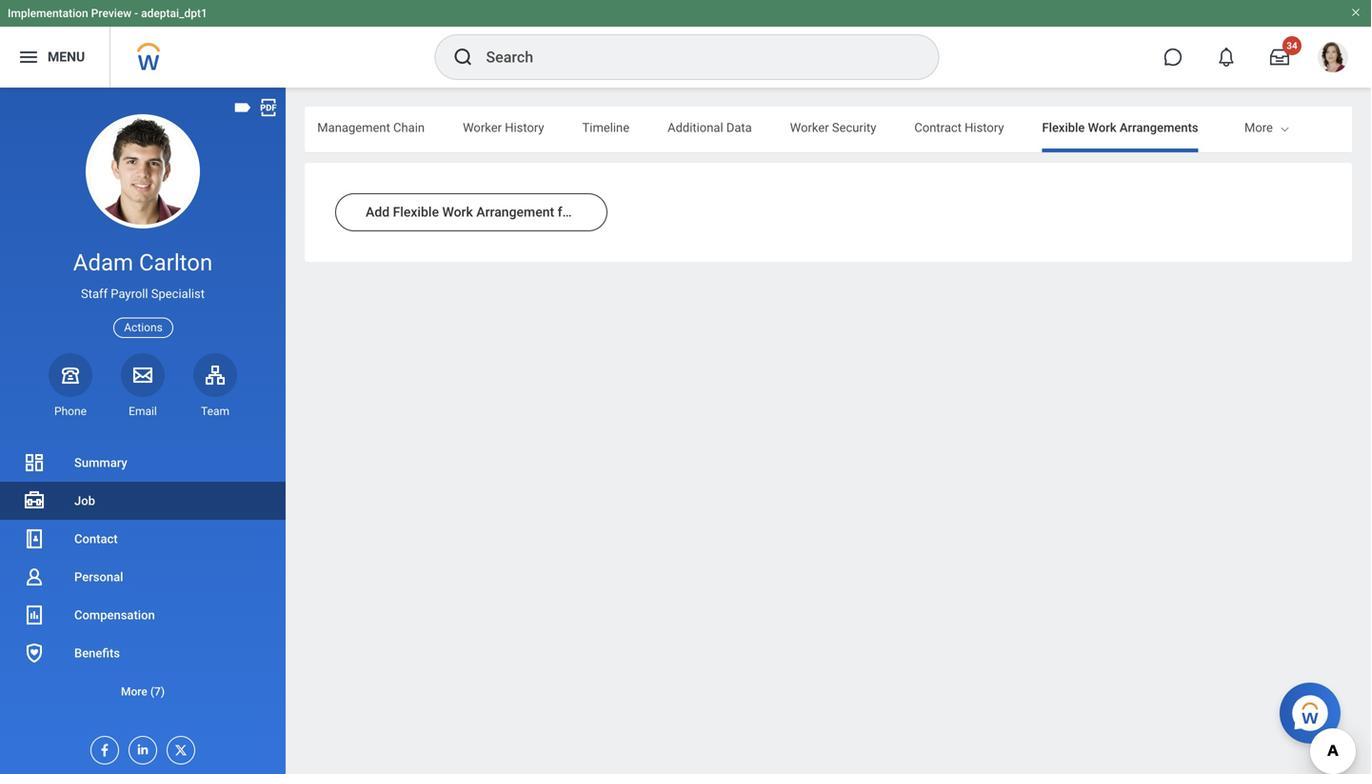 Task type: vqa. For each thing, say whether or not it's contained in the screenshot.
main content
no



Task type: describe. For each thing, give the bounding box(es) containing it.
x image
[[168, 737, 189, 758]]

email button
[[121, 353, 165, 419]]

more (7)
[[121, 685, 165, 698]]

34 button
[[1259, 36, 1302, 78]]

contact
[[74, 532, 118, 546]]

worker inside button
[[578, 204, 620, 220]]

more for more (7)
[[121, 685, 147, 698]]

compensation
[[74, 608, 155, 622]]

facebook image
[[91, 737, 112, 758]]

worker for worker history
[[463, 120, 502, 135]]

flexible inside add flexible work arrangement for worker button
[[393, 204, 439, 220]]

add
[[366, 204, 390, 220]]

-
[[134, 7, 138, 20]]

job image
[[23, 489, 46, 512]]

for
[[558, 204, 575, 220]]

benefits link
[[0, 634, 286, 672]]

management chain
[[317, 120, 425, 135]]

worker history
[[463, 120, 544, 135]]

contact link
[[0, 520, 286, 558]]

timeline
[[582, 120, 630, 135]]

payroll
[[111, 287, 148, 301]]

mail image
[[131, 364, 154, 386]]

flexible work arrangements
[[1042, 120, 1199, 135]]

management
[[317, 120, 390, 135]]

compensation image
[[23, 604, 46, 627]]

staff payroll specialist
[[81, 287, 205, 301]]

menu
[[48, 49, 85, 65]]

tab list containing management chain
[[0, 107, 1199, 152]]

more (7) button
[[0, 680, 286, 703]]

menu button
[[0, 27, 110, 88]]

arrangements
[[1120, 120, 1199, 135]]

staff
[[81, 287, 108, 301]]

work inside button
[[442, 204, 473, 220]]

notifications large image
[[1217, 48, 1236, 67]]

inbox large image
[[1270, 48, 1289, 67]]

tag image
[[232, 97, 253, 118]]

linkedin image
[[130, 737, 150, 757]]

history for contract history
[[965, 120, 1004, 135]]

phone adam carlton element
[[49, 404, 92, 419]]

security
[[832, 120, 876, 135]]

(7)
[[150, 685, 165, 698]]

benefits
[[74, 646, 120, 660]]

34
[[1287, 40, 1298, 51]]

phone
[[54, 405, 87, 418]]

contract history
[[915, 120, 1004, 135]]

personal image
[[23, 566, 46, 588]]

view printable version (pdf) image
[[258, 97, 279, 118]]

add flexible work arrangement for worker
[[366, 204, 620, 220]]

implementation
[[8, 7, 88, 20]]

data
[[726, 120, 752, 135]]

phone image
[[57, 364, 84, 386]]

more for more
[[1245, 120, 1273, 135]]

more (7) button
[[0, 672, 286, 710]]

job
[[74, 494, 95, 508]]



Task type: locate. For each thing, give the bounding box(es) containing it.
navigation pane region
[[0, 88, 286, 774]]

0 horizontal spatial flexible
[[393, 204, 439, 220]]

specialist
[[151, 287, 205, 301]]

benefits image
[[23, 642, 46, 665]]

contract
[[915, 120, 962, 135]]

1 horizontal spatial work
[[1088, 120, 1117, 135]]

contact image
[[23, 528, 46, 550]]

0 horizontal spatial more
[[121, 685, 147, 698]]

list containing summary
[[0, 444, 286, 710]]

team adam carlton element
[[193, 404, 237, 419]]

flexible
[[1042, 120, 1085, 135], [393, 204, 439, 220]]

1 vertical spatial flexible
[[393, 204, 439, 220]]

history left timeline
[[505, 120, 544, 135]]

1 horizontal spatial worker
[[578, 204, 620, 220]]

email
[[129, 405, 157, 418]]

worker right for
[[578, 204, 620, 220]]

0 horizontal spatial history
[[505, 120, 544, 135]]

summary link
[[0, 444, 286, 482]]

preview
[[91, 7, 132, 20]]

2 horizontal spatial worker
[[790, 120, 829, 135]]

close environment banner image
[[1350, 7, 1362, 18]]

implementation preview -   adeptai_dpt1
[[8, 7, 207, 20]]

Search Workday  search field
[[486, 36, 899, 78]]

more left (7)
[[121, 685, 147, 698]]

work left the arrangements
[[1088, 120, 1117, 135]]

1 vertical spatial work
[[442, 204, 473, 220]]

history right contract
[[965, 120, 1004, 135]]

work
[[1088, 120, 1117, 135], [442, 204, 473, 220]]

search image
[[452, 46, 475, 69]]

email adam carlton element
[[121, 404, 165, 419]]

worker for worker security
[[790, 120, 829, 135]]

more inside dropdown button
[[121, 685, 147, 698]]

1 horizontal spatial history
[[965, 120, 1004, 135]]

personal link
[[0, 558, 286, 596]]

personal
[[74, 570, 123, 584]]

history for worker history
[[505, 120, 544, 135]]

more
[[1245, 120, 1273, 135], [121, 685, 147, 698]]

justify image
[[17, 46, 40, 69]]

phone button
[[49, 353, 92, 419]]

view team image
[[204, 364, 227, 386]]

actions
[[124, 321, 163, 334]]

additional
[[668, 120, 723, 135]]

carlton
[[139, 249, 213, 276]]

0 vertical spatial more
[[1245, 120, 1273, 135]]

1 vertical spatial more
[[121, 685, 147, 698]]

1 horizontal spatial more
[[1245, 120, 1273, 135]]

0 vertical spatial flexible
[[1042, 120, 1085, 135]]

additional data
[[668, 120, 752, 135]]

adam
[[73, 249, 133, 276]]

2 history from the left
[[965, 120, 1004, 135]]

worker security
[[790, 120, 876, 135]]

adam carlton
[[73, 249, 213, 276]]

actions button
[[114, 318, 173, 338]]

1 history from the left
[[505, 120, 544, 135]]

0 horizontal spatial work
[[442, 204, 473, 220]]

team link
[[193, 353, 237, 419]]

arrangement
[[476, 204, 554, 220]]

0 vertical spatial work
[[1088, 120, 1117, 135]]

add flexible work arrangement for worker button
[[335, 193, 620, 231]]

history
[[505, 120, 544, 135], [965, 120, 1004, 135]]

summary
[[74, 456, 127, 470]]

job link
[[0, 482, 286, 520]]

worker down search icon
[[463, 120, 502, 135]]

0 horizontal spatial worker
[[463, 120, 502, 135]]

adeptai_dpt1
[[141, 7, 207, 20]]

worker
[[463, 120, 502, 135], [790, 120, 829, 135], [578, 204, 620, 220]]

compensation link
[[0, 596, 286, 634]]

tab list
[[0, 107, 1199, 152]]

list
[[0, 444, 286, 710]]

menu banner
[[0, 0, 1371, 88]]

team
[[201, 405, 229, 418]]

chain
[[393, 120, 425, 135]]

more down inbox large image
[[1245, 120, 1273, 135]]

summary image
[[23, 451, 46, 474]]

work left arrangement
[[442, 204, 473, 220]]

worker left security on the top of page
[[790, 120, 829, 135]]

1 horizontal spatial flexible
[[1042, 120, 1085, 135]]

profile logan mcneil image
[[1318, 42, 1348, 76]]



